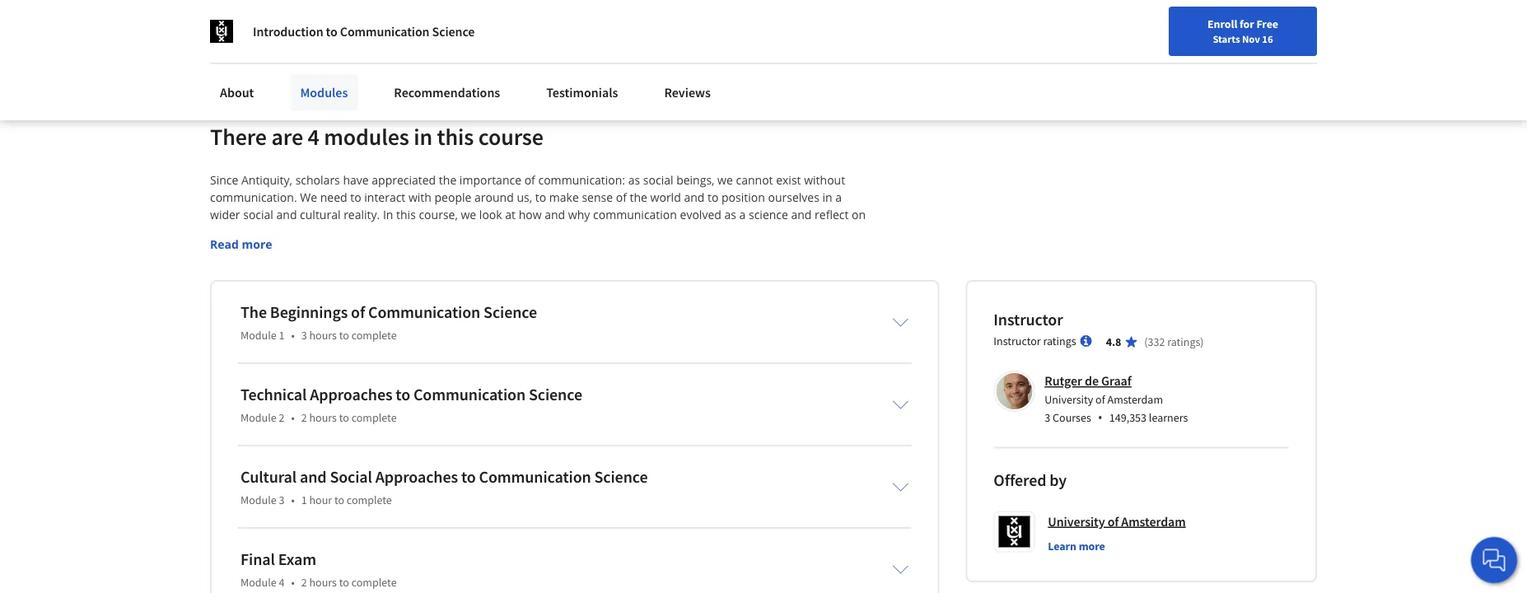 Task type: locate. For each thing, give the bounding box(es) containing it.
coursera career certificate image
[[1006, 0, 1280, 86]]

0 horizontal spatial in
[[395, 20, 406, 36]]

interact
[[364, 190, 405, 205]]

0 vertical spatial more
[[242, 237, 272, 252]]

modules
[[300, 84, 348, 100]]

modules
[[324, 122, 409, 151]]

people up course,
[[434, 190, 471, 205]]

a
[[835, 190, 842, 205], [739, 207, 746, 223]]

1 vertical spatial a
[[739, 207, 746, 223]]

0 vertical spatial we
[[718, 172, 733, 188]]

4 down exam
[[279, 575, 285, 590]]

communication
[[340, 23, 430, 40], [368, 302, 480, 323], [413, 384, 526, 405], [479, 467, 591, 487]]

0 horizontal spatial 4
[[279, 575, 285, 590]]

make
[[549, 190, 579, 205]]

on right it
[[283, 20, 297, 36]]

in inside since antiquity, scholars have appreciated the importance of communication: as social beings, we cannot exist without communication. we need to interact with people around us, to make sense of the world and to position ourselves in a wider social and cultural reality. in this course, we look at how and why communication evolved as a science and reflect on today's dominant paradigms. the course also extends beyond the boundaries of communication science itself, exploring dimensions of history, sociology and psychology. join our class, together with people all over the world.
[[822, 190, 832, 205]]

communication.
[[210, 190, 297, 205]]

3 module from the top
[[241, 493, 276, 508]]

3 left courses at the bottom of page
[[1045, 410, 1050, 425]]

0 vertical spatial in
[[395, 20, 406, 36]]

as down position at top
[[724, 207, 736, 223]]

1 vertical spatial 3
[[1045, 410, 1050, 425]]

0 vertical spatial approaches
[[310, 384, 392, 405]]

your right find
[[1093, 19, 1115, 34]]

• down exam
[[291, 575, 295, 590]]

to inside the beginnings of communication science module 1 • 3 hours to complete
[[339, 328, 349, 343]]

3 hours from the top
[[309, 575, 337, 590]]

communication up over
[[644, 224, 728, 240]]

and
[[372, 20, 393, 36], [684, 190, 705, 205], [276, 207, 297, 223], [545, 207, 565, 223], [791, 207, 812, 223], [385, 242, 405, 257], [300, 467, 327, 487]]

2 vertical spatial in
[[822, 190, 832, 205]]

the
[[439, 172, 457, 188], [630, 190, 647, 205], [545, 224, 563, 240], [708, 242, 726, 257]]

on right 'reflect'
[[852, 207, 866, 223]]

in right media
[[395, 20, 406, 36]]

a down position at top
[[739, 207, 746, 223]]

1 vertical spatial as
[[724, 207, 736, 223]]

module down technical
[[241, 410, 276, 425]]

1
[[279, 328, 285, 343], [301, 493, 307, 508]]

3 inside cultural and social approaches to communication science module 3 • 1 hour to complete
[[279, 493, 285, 508]]

look
[[479, 207, 502, 223]]

0 horizontal spatial the
[[241, 302, 267, 323]]

1 down beginnings
[[279, 328, 285, 343]]

university up learn more button
[[1048, 513, 1105, 530]]

final exam module 4 • 2 hours to complete
[[241, 549, 397, 590]]

0 horizontal spatial a
[[739, 207, 746, 223]]

and up hour at left bottom
[[300, 467, 327, 487]]

1 vertical spatial course
[[392, 224, 428, 240]]

the up course,
[[439, 172, 457, 188]]

3 inside rutger de  graaf university of amsterdam 3 courses • 149,353 learners
[[1045, 410, 1050, 425]]

3 inside the beginnings of communication science module 1 • 3 hours to complete
[[301, 328, 307, 343]]

over
[[681, 242, 705, 257]]

0 vertical spatial instructor
[[994, 309, 1063, 330]]

university inside university of amsterdam link
[[1048, 513, 1105, 530]]

)
[[1200, 335, 1204, 349]]

4
[[308, 122, 319, 151], [279, 575, 285, 590]]

hours inside the beginnings of communication science module 1 • 3 hours to complete
[[309, 328, 337, 343]]

2 module from the top
[[241, 410, 276, 425]]

antiquity,
[[241, 172, 292, 188]]

instructor ratings
[[994, 334, 1076, 349]]

instructor up instructor ratings
[[994, 309, 1063, 330]]

ourselves
[[768, 190, 819, 205]]

0 horizontal spatial with
[[408, 190, 432, 205]]

0 vertical spatial this
[[437, 122, 474, 151]]

our
[[497, 242, 516, 257]]

2 hours from the top
[[309, 410, 337, 425]]

this inside since antiquity, scholars have appreciated the importance of communication: as social beings, we cannot exist without communication. we need to interact with people around us, to make sense of the world and to position ourselves in a wider social and cultural reality. in this course, we look at how and why communication evolved as a science and reflect on today's dominant paradigms. the course also extends beyond the boundaries of communication science itself, exploring dimensions of history, sociology and psychology. join our class, together with people all over the world.
[[396, 207, 416, 223]]

0 horizontal spatial on
[[283, 20, 297, 36]]

1 module from the top
[[241, 328, 276, 343]]

4 right are
[[308, 122, 319, 151]]

1 horizontal spatial ratings
[[1167, 335, 1200, 349]]

ratings right 332
[[1167, 335, 1200, 349]]

2 instructor from the top
[[994, 334, 1041, 349]]

module inside final exam module 4 • 2 hours to complete
[[241, 575, 276, 590]]

0 vertical spatial 3
[[301, 328, 307, 343]]

the beginnings of communication science module 1 • 3 hours to complete
[[241, 302, 537, 343]]

0 horizontal spatial more
[[242, 237, 272, 252]]

0 horizontal spatial people
[[434, 190, 471, 205]]

dominant
[[251, 224, 303, 240]]

the left "world"
[[630, 190, 647, 205]]

0 vertical spatial amsterdam
[[1107, 392, 1163, 407]]

by
[[1050, 470, 1067, 490]]

1 horizontal spatial on
[[852, 207, 866, 223]]

exist
[[776, 172, 801, 188]]

module
[[241, 328, 276, 343], [241, 410, 276, 425], [241, 493, 276, 508], [241, 575, 276, 590]]

amsterdam
[[1107, 392, 1163, 407], [1121, 513, 1186, 530]]

1 vertical spatial science
[[731, 224, 770, 240]]

communication
[[593, 207, 677, 223], [644, 224, 728, 240]]

2 vertical spatial 3
[[279, 493, 285, 508]]

world
[[650, 190, 681, 205]]

we up extends
[[461, 207, 476, 223]]

communication inside technical approaches to communication science module 2 • 2 hours to complete
[[413, 384, 526, 405]]

1 vertical spatial people
[[626, 242, 663, 257]]

complete
[[351, 328, 397, 343], [351, 410, 397, 425], [347, 493, 392, 508], [351, 575, 397, 590]]

None search field
[[235, 10, 630, 43]]

offered
[[994, 470, 1046, 490]]

about link
[[210, 74, 264, 110]]

science up itself,
[[749, 207, 788, 223]]

2 vertical spatial hours
[[309, 575, 337, 590]]

3 for 1
[[301, 328, 307, 343]]

as right the communication:
[[628, 172, 640, 188]]

also
[[431, 224, 453, 240]]

0 vertical spatial university
[[1045, 392, 1093, 407]]

show notifications image
[[1305, 21, 1324, 40]]

1 horizontal spatial the
[[369, 224, 389, 240]]

together
[[551, 242, 597, 257]]

university up courses at the bottom of page
[[1045, 392, 1093, 407]]

1 left hour at left bottom
[[301, 493, 307, 508]]

2 horizontal spatial in
[[822, 190, 832, 205]]

• left hour at left bottom
[[291, 493, 295, 508]]

0 horizontal spatial course
[[392, 224, 428, 240]]

learn more
[[1048, 539, 1105, 554]]

and down beings,
[[684, 190, 705, 205]]

0 vertical spatial a
[[835, 190, 842, 205]]

the left beginnings
[[241, 302, 267, 323]]

0 horizontal spatial your
[[409, 20, 434, 36]]

as
[[628, 172, 640, 188], [724, 207, 736, 223]]

social
[[330, 467, 372, 487]]

1 vertical spatial 4
[[279, 575, 285, 590]]

• inside final exam module 4 • 2 hours to complete
[[291, 575, 295, 590]]

0 vertical spatial hours
[[309, 328, 337, 343]]

amsterdam inside rutger de  graaf university of amsterdam 3 courses • 149,353 learners
[[1107, 392, 1163, 407]]

courses
[[1053, 410, 1091, 425]]

and down ourselves
[[791, 207, 812, 223]]

career
[[1141, 19, 1173, 34]]

science up world. at top left
[[731, 224, 770, 240]]

approaches
[[310, 384, 392, 405], [375, 467, 458, 487]]

1 vertical spatial the
[[241, 302, 267, 323]]

with down boundaries
[[600, 242, 623, 257]]

1 vertical spatial on
[[852, 207, 866, 223]]

approaches right technical
[[310, 384, 392, 405]]

ratings up rutger
[[1043, 334, 1076, 349]]

science inside technical approaches to communication science module 2 • 2 hours to complete
[[529, 384, 582, 405]]

1 horizontal spatial we
[[718, 172, 733, 188]]

1 horizontal spatial your
[[1093, 19, 1115, 34]]

reality.
[[344, 207, 380, 223]]

social left media
[[300, 20, 332, 36]]

in
[[395, 20, 406, 36], [414, 122, 432, 151], [822, 190, 832, 205]]

hours down beginnings
[[309, 328, 337, 343]]

3 down beginnings
[[301, 328, 307, 343]]

communication:
[[538, 172, 625, 188]]

we
[[718, 172, 733, 188], [461, 207, 476, 223]]

1 horizontal spatial a
[[835, 190, 842, 205]]

the
[[369, 224, 389, 240], [241, 302, 267, 323]]

us,
[[517, 190, 532, 205]]

0 horizontal spatial ratings
[[1043, 334, 1076, 349]]

1 vertical spatial we
[[461, 207, 476, 223]]

hours up social
[[309, 410, 337, 425]]

3
[[301, 328, 307, 343], [1045, 410, 1050, 425], [279, 493, 285, 508]]

0 horizontal spatial 1
[[279, 328, 285, 343]]

rutger de  graaf image
[[996, 373, 1032, 410]]

3 down cultural
[[279, 493, 285, 508]]

university inside rutger de  graaf university of amsterdam 3 courses • 149,353 learners
[[1045, 392, 1093, 407]]

science
[[749, 207, 788, 223], [731, 224, 770, 240]]

course up importance at the top left
[[478, 122, 544, 151]]

the down in
[[369, 224, 389, 240]]

course down in
[[392, 224, 428, 240]]

0 vertical spatial 1
[[279, 328, 285, 343]]

• down technical
[[291, 410, 295, 425]]

and right media
[[372, 20, 393, 36]]

social down communication. at the top left
[[243, 207, 273, 223]]

1 horizontal spatial 3
[[301, 328, 307, 343]]

approaches inside cultural and social approaches to communication science module 3 • 1 hour to complete
[[375, 467, 458, 487]]

psychology.
[[408, 242, 471, 257]]

0 vertical spatial the
[[369, 224, 389, 240]]

communication down "world"
[[593, 207, 677, 223]]

module inside cultural and social approaches to communication science module 3 • 1 hour to complete
[[241, 493, 276, 508]]

final
[[241, 549, 275, 570]]

course
[[478, 122, 544, 151], [392, 224, 428, 240]]

0 vertical spatial 4
[[308, 122, 319, 151]]

4 module from the top
[[241, 575, 276, 590]]

1 vertical spatial with
[[600, 242, 623, 257]]

1 vertical spatial this
[[396, 207, 416, 223]]

complete inside technical approaches to communication science module 2 • 2 hours to complete
[[351, 410, 397, 425]]

on inside since antiquity, scholars have appreciated the importance of communication: as social beings, we cannot exist without communication. we need to interact with people around us, to make sense of the world and to position ourselves in a wider social and cultural reality. in this course, we look at how and why communication evolved as a science and reflect on today's dominant paradigms. the course also extends beyond the boundaries of communication science itself, exploring dimensions of history, sociology and psychology. join our class, together with people all over the world.
[[852, 207, 866, 223]]

with down appreciated
[[408, 190, 432, 205]]

332
[[1148, 335, 1165, 349]]

• inside cultural and social approaches to communication science module 3 • 1 hour to complete
[[291, 493, 295, 508]]

learners
[[1149, 410, 1188, 425]]

at
[[505, 207, 516, 223]]

exploring
[[805, 224, 856, 240]]

share
[[238, 20, 270, 36]]

approaches right social
[[375, 467, 458, 487]]

since
[[210, 172, 238, 188]]

your
[[1093, 19, 1115, 34], [409, 20, 434, 36]]

0 vertical spatial communication
[[593, 207, 677, 223]]

instructor for instructor
[[994, 309, 1063, 330]]

english
[[1211, 19, 1251, 35]]

read
[[210, 237, 239, 252]]

find your new career
[[1070, 19, 1173, 34]]

• inside the beginnings of communication science module 1 • 3 hours to complete
[[291, 328, 295, 343]]

rutger de  graaf link
[[1045, 373, 1131, 389]]

paradigms.
[[306, 224, 366, 240]]

1 vertical spatial social
[[643, 172, 673, 188]]

• down beginnings
[[291, 328, 295, 343]]

to inside final exam module 4 • 2 hours to complete
[[339, 575, 349, 590]]

1 vertical spatial more
[[1079, 539, 1105, 554]]

0 vertical spatial course
[[478, 122, 544, 151]]

1 hours from the top
[[309, 328, 337, 343]]

1 vertical spatial hours
[[309, 410, 337, 425]]

module down beginnings
[[241, 328, 276, 343]]

1 vertical spatial 1
[[301, 493, 307, 508]]

0 vertical spatial on
[[283, 20, 297, 36]]

hours
[[309, 328, 337, 343], [309, 410, 337, 425], [309, 575, 337, 590]]

to
[[326, 23, 337, 40], [350, 190, 361, 205], [535, 190, 546, 205], [707, 190, 719, 205], [339, 328, 349, 343], [396, 384, 410, 405], [339, 410, 349, 425], [461, 467, 476, 487], [334, 493, 344, 508], [339, 575, 349, 590]]

1 vertical spatial approaches
[[375, 467, 458, 487]]

1 horizontal spatial course
[[478, 122, 544, 151]]

1 horizontal spatial in
[[414, 122, 432, 151]]

0 horizontal spatial this
[[396, 207, 416, 223]]

1 horizontal spatial 1
[[301, 493, 307, 508]]

1 horizontal spatial social
[[300, 20, 332, 36]]

people left all
[[626, 242, 663, 257]]

communication inside the beginnings of communication science module 1 • 3 hours to complete
[[368, 302, 480, 323]]

module down cultural
[[241, 493, 276, 508]]

0 vertical spatial as
[[628, 172, 640, 188]]

wider
[[210, 207, 240, 223]]

1 instructor from the top
[[994, 309, 1063, 330]]

1 vertical spatial university
[[1048, 513, 1105, 530]]

your left performance
[[409, 20, 434, 36]]

1 horizontal spatial more
[[1079, 539, 1105, 554]]

2 horizontal spatial 3
[[1045, 410, 1050, 425]]

1 vertical spatial in
[[414, 122, 432, 151]]

module down final
[[241, 575, 276, 590]]

hours for approaches
[[309, 410, 337, 425]]

beings,
[[676, 172, 715, 188]]

this down recommendations 'link'
[[437, 122, 474, 151]]

2 horizontal spatial social
[[643, 172, 673, 188]]

university
[[1045, 392, 1093, 407], [1048, 513, 1105, 530]]

social up "world"
[[643, 172, 673, 188]]

technical approaches to communication science module 2 • 2 hours to complete
[[241, 384, 582, 425]]

this right in
[[396, 207, 416, 223]]

instructor up rutger de  graaf icon
[[994, 334, 1041, 349]]

1 vertical spatial instructor
[[994, 334, 1041, 349]]

0 horizontal spatial social
[[243, 207, 273, 223]]

english button
[[1181, 0, 1281, 54]]

0 horizontal spatial 3
[[279, 493, 285, 508]]

the up the together
[[545, 224, 563, 240]]

we up position at top
[[718, 172, 733, 188]]

learn more button
[[1048, 538, 1105, 555]]

1 vertical spatial communication
[[644, 224, 728, 240]]

hours inside technical approaches to communication science module 2 • 2 hours to complete
[[309, 410, 337, 425]]

hours down exam
[[309, 575, 337, 590]]

0 vertical spatial people
[[434, 190, 471, 205]]

in down without
[[822, 190, 832, 205]]

in up appreciated
[[414, 122, 432, 151]]

approaches inside technical approaches to communication science module 2 • 2 hours to complete
[[310, 384, 392, 405]]

• left 149,353
[[1098, 408, 1103, 426]]

module inside the beginnings of communication science module 1 • 3 hours to complete
[[241, 328, 276, 343]]

1 inside the beginnings of communication science module 1 • 3 hours to complete
[[279, 328, 285, 343]]

introduction
[[253, 23, 323, 40]]

how
[[519, 207, 542, 223]]

review
[[510, 20, 546, 36]]

a up 'reflect'
[[835, 190, 842, 205]]



Task type: describe. For each thing, give the bounding box(es) containing it.
performance
[[436, 20, 507, 36]]

it
[[272, 20, 280, 36]]

university of amsterdam
[[1048, 513, 1186, 530]]

extends
[[456, 224, 499, 240]]

of inside rutger de  graaf university of amsterdam 3 courses • 149,353 learners
[[1096, 392, 1105, 407]]

1 horizontal spatial this
[[437, 122, 474, 151]]

testimonials link
[[536, 74, 628, 110]]

1 vertical spatial amsterdam
[[1121, 513, 1186, 530]]

course inside since antiquity, scholars have appreciated the importance of communication: as social beings, we cannot exist without communication. we need to interact with people around us, to make sense of the world and to position ourselves in a wider social and cultural reality. in this course, we look at how and why communication evolved as a science and reflect on today's dominant paradigms. the course also extends beyond the boundaries of communication science itself, exploring dimensions of history, sociology and psychology. join our class, together with people all over the world.
[[392, 224, 428, 240]]

the right over
[[708, 242, 726, 257]]

enroll
[[1207, 16, 1237, 31]]

149,353
[[1109, 410, 1147, 425]]

recommendations link
[[384, 74, 510, 110]]

appreciated
[[372, 172, 436, 188]]

today's
[[210, 224, 248, 240]]

the inside since antiquity, scholars have appreciated the importance of communication: as social beings, we cannot exist without communication. we need to interact with people around us, to make sense of the world and to position ourselves in a wider social and cultural reality. in this course, we look at how and why communication evolved as a science and reflect on today's dominant paradigms. the course also extends beyond the boundaries of communication science itself, exploring dimensions of history, sociology and psychology. join our class, together with people all over the world.
[[369, 224, 389, 240]]

module inside technical approaches to communication science module 2 • 2 hours to complete
[[241, 410, 276, 425]]

there are 4 modules in this course
[[210, 122, 544, 151]]

read more
[[210, 237, 272, 252]]

4.8
[[1106, 335, 1121, 349]]

media
[[334, 20, 369, 36]]

science inside cultural and social approaches to communication science module 3 • 1 hour to complete
[[594, 467, 648, 487]]

since antiquity, scholars have appreciated the importance of communication: as social beings, we cannot exist without communication. we need to interact with people around us, to make sense of the world and to position ourselves in a wider social and cultural reality. in this course, we look at how and why communication evolved as a science and reflect on today's dominant paradigms. the course also extends beyond the boundaries of communication science itself, exploring dimensions of history, sociology and psychology. join our class, together with people all over the world.
[[210, 172, 869, 257]]

sense
[[582, 190, 613, 205]]

the inside the beginnings of communication science module 1 • 3 hours to complete
[[241, 302, 267, 323]]

reviews link
[[654, 74, 721, 110]]

without
[[804, 172, 845, 188]]

communication inside cultural and social approaches to communication science module 3 • 1 hour to complete
[[479, 467, 591, 487]]

exam
[[278, 549, 316, 570]]

3 for science
[[279, 493, 285, 508]]

new
[[1118, 19, 1139, 34]]

and down make
[[545, 207, 565, 223]]

have
[[343, 172, 369, 188]]

sociology
[[332, 242, 382, 257]]

find
[[1070, 19, 1091, 34]]

there
[[210, 122, 267, 151]]

introduction to communication science
[[253, 23, 475, 40]]

complete inside final exam module 4 • 2 hours to complete
[[351, 575, 397, 590]]

why
[[568, 207, 590, 223]]

learn
[[1048, 539, 1076, 554]]

reflect
[[815, 207, 849, 223]]

we
[[300, 190, 317, 205]]

in
[[383, 207, 393, 223]]

share it on social media and in your performance review
[[238, 20, 546, 36]]

are
[[271, 122, 303, 151]]

graaf
[[1101, 373, 1131, 389]]

evolved
[[680, 207, 721, 223]]

more for read more
[[242, 237, 272, 252]]

complete inside cultural and social approaches to communication science module 3 • 1 hour to complete
[[347, 493, 392, 508]]

1 horizontal spatial people
[[626, 242, 663, 257]]

( 332 ratings )
[[1144, 335, 1204, 349]]

more for learn more
[[1079, 539, 1105, 554]]

recommendations
[[394, 84, 500, 100]]

position
[[722, 190, 765, 205]]

reviews
[[664, 84, 711, 100]]

and up dominant
[[276, 207, 297, 223]]

0 vertical spatial social
[[300, 20, 332, 36]]

4 inside final exam module 4 • 2 hours to complete
[[279, 575, 285, 590]]

2 inside final exam module 4 • 2 hours to complete
[[301, 575, 307, 590]]

need
[[320, 190, 347, 205]]

(
[[1144, 335, 1148, 349]]

and inside cultural and social approaches to communication science module 3 • 1 hour to complete
[[300, 467, 327, 487]]

nov
[[1242, 32, 1260, 45]]

hours inside final exam module 4 • 2 hours to complete
[[309, 575, 337, 590]]

hours for beginnings
[[309, 328, 337, 343]]

find your new career link
[[1062, 16, 1181, 37]]

university of amsterdam link
[[1048, 511, 1186, 531]]

join
[[474, 242, 494, 257]]

of inside the beginnings of communication science module 1 • 3 hours to complete
[[351, 302, 365, 323]]

importance
[[459, 172, 521, 188]]

and down in
[[385, 242, 405, 257]]

starts
[[1213, 32, 1240, 45]]

scholars
[[295, 172, 340, 188]]

1 horizontal spatial with
[[600, 242, 623, 257]]

for
[[1240, 16, 1254, 31]]

modules link
[[290, 74, 358, 110]]

testimonials
[[546, 84, 618, 100]]

science inside the beginnings of communication science module 1 • 3 hours to complete
[[484, 302, 537, 323]]

0 vertical spatial science
[[749, 207, 788, 223]]

0 horizontal spatial as
[[628, 172, 640, 188]]

around
[[474, 190, 514, 205]]

cultural and social approaches to communication science module 3 • 1 hour to complete
[[241, 467, 648, 508]]

16
[[1262, 32, 1273, 45]]

course,
[[419, 207, 458, 223]]

• inside technical approaches to communication science module 2 • 2 hours to complete
[[291, 410, 295, 425]]

cultural
[[300, 207, 341, 223]]

1 inside cultural and social approaches to communication science module 3 • 1 hour to complete
[[301, 493, 307, 508]]

cultural
[[241, 467, 297, 487]]

world.
[[729, 242, 762, 257]]

chat with us image
[[1481, 547, 1507, 573]]

rutger
[[1045, 373, 1082, 389]]

free
[[1256, 16, 1278, 31]]

about
[[220, 84, 254, 100]]

de
[[1085, 373, 1099, 389]]

offered by
[[994, 470, 1067, 490]]

enroll for free starts nov 16
[[1207, 16, 1278, 45]]

instructor for instructor ratings
[[994, 334, 1041, 349]]

class,
[[519, 242, 548, 257]]

itself,
[[773, 224, 802, 240]]

• inside rutger de  graaf university of amsterdam 3 courses • 149,353 learners
[[1098, 408, 1103, 426]]

0 horizontal spatial we
[[461, 207, 476, 223]]

hour
[[309, 493, 332, 508]]

complete inside the beginnings of communication science module 1 • 3 hours to complete
[[351, 328, 397, 343]]

university of amsterdam image
[[210, 20, 233, 43]]

dimensions
[[210, 242, 272, 257]]

0 vertical spatial with
[[408, 190, 432, 205]]

1 horizontal spatial 4
[[308, 122, 319, 151]]

1 horizontal spatial as
[[724, 207, 736, 223]]

2 vertical spatial social
[[243, 207, 273, 223]]

rutger de  graaf university of amsterdam 3 courses • 149,353 learners
[[1045, 373, 1188, 426]]



Task type: vqa. For each thing, say whether or not it's contained in the screenshot.
"Endorsement:" in Technology Leader Endorsement: ELRC 7505, 4507, 7500, 7420, 7525, 7501 (or 7240) and 7535 list item
no



